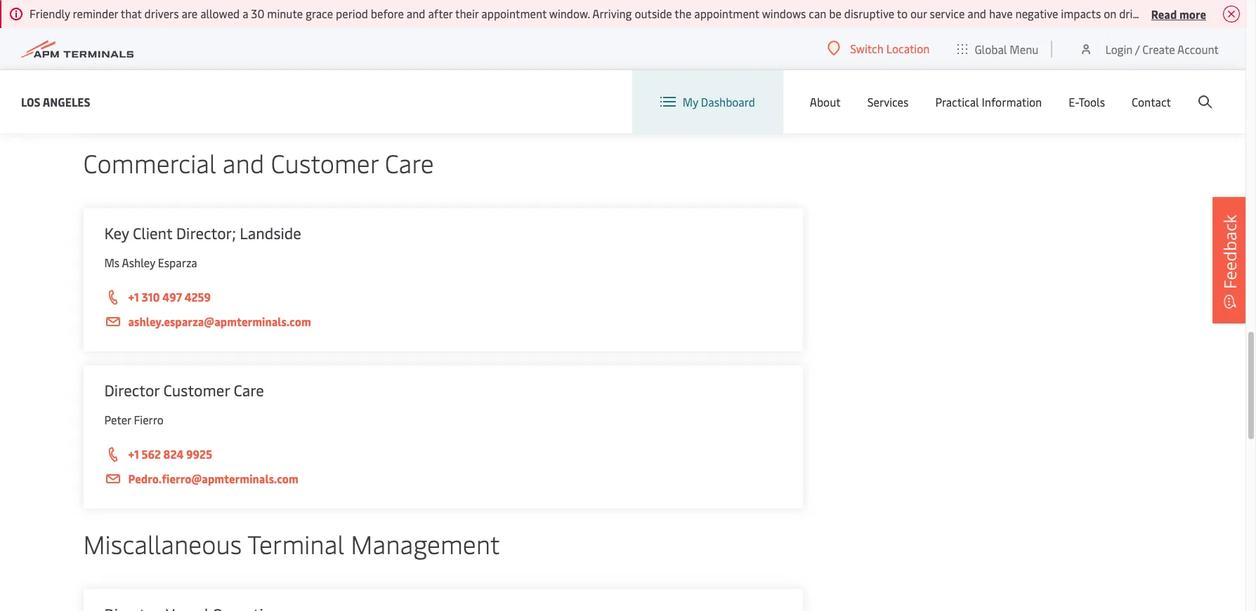 Task type: locate. For each thing, give the bounding box(es) containing it.
are
[[182, 6, 198, 21]]

e-tools
[[1069, 94, 1105, 110]]

practical
[[935, 94, 979, 110]]

los
[[21, 94, 40, 109]]

1 horizontal spatial and
[[407, 6, 425, 21]]

care
[[385, 145, 434, 180], [234, 380, 264, 401]]

arriving
[[592, 6, 632, 21]]

1 horizontal spatial appointment
[[694, 6, 759, 21]]

562
[[141, 447, 161, 462]]

1 horizontal spatial drivers
[[1119, 6, 1154, 21]]

1 appointment from the left
[[481, 6, 547, 21]]

be
[[829, 6, 842, 21]]

+1 inside +1 562 824 9925 link
[[128, 447, 139, 462]]

login / create account link
[[1079, 28, 1219, 70]]

friendly
[[30, 6, 70, 21]]

+1 for key
[[128, 289, 139, 305]]

tools
[[1079, 94, 1105, 110]]

read more button
[[1151, 5, 1206, 22]]

close alert image
[[1223, 6, 1240, 22]]

+1 562 824 9925
[[128, 447, 212, 462]]

1 vertical spatial care
[[234, 380, 264, 401]]

e-
[[1069, 94, 1079, 110]]

global menu button
[[944, 28, 1053, 70]]

2 horizontal spatial and
[[968, 6, 986, 21]]

4259
[[184, 289, 211, 305]]

9925
[[186, 447, 212, 462]]

0 horizontal spatial appointment
[[481, 6, 547, 21]]

1 horizontal spatial customer
[[271, 145, 378, 180]]

key
[[104, 223, 129, 244]]

310
[[141, 289, 160, 305]]

2 on from the left
[[1212, 6, 1225, 21]]

appointment right 'their'
[[481, 6, 547, 21]]

+1
[[128, 289, 139, 305], [128, 447, 139, 462]]

2 appointment from the left
[[694, 6, 759, 21]]

the
[[675, 6, 692, 21]]

that
[[121, 6, 142, 21]]

on right impacts
[[1104, 6, 1117, 21]]

time.
[[1227, 6, 1252, 21]]

ashley.esparza@apmterminals.com
[[128, 314, 311, 329]]

on left time.
[[1212, 6, 1225, 21]]

before
[[371, 6, 404, 21]]

practical information
[[935, 94, 1042, 110]]

director;
[[176, 223, 236, 244]]

windows
[[762, 6, 806, 21]]

ashley.esparza@apmterminals.com link
[[104, 313, 782, 331]]

pedro.fierro@apmterminals.com link
[[104, 471, 782, 488]]

+1 left 310
[[128, 289, 139, 305]]

project
[[104, 48, 153, 69]]

about button
[[810, 70, 841, 133]]

minute
[[267, 6, 303, 21]]

d
[[1255, 6, 1256, 21]]

about
[[810, 94, 841, 110]]

to
[[897, 6, 908, 21]]

0 horizontal spatial care
[[234, 380, 264, 401]]

allowed
[[200, 6, 240, 21]]

drivers left who
[[1119, 6, 1154, 21]]

0 vertical spatial director
[[157, 48, 213, 69]]

practical information button
[[935, 70, 1042, 133]]

director
[[157, 48, 213, 69], [104, 380, 160, 401]]

director down are
[[157, 48, 213, 69]]

+1 310 497 4259 link
[[104, 289, 782, 307]]

disruptive
[[844, 6, 894, 21]]

2 +1 from the top
[[128, 447, 139, 462]]

customer
[[271, 145, 378, 180], [163, 380, 230, 401]]

/
[[1135, 41, 1140, 57]]

on
[[1104, 6, 1117, 21], [1212, 6, 1225, 21]]

1 horizontal spatial on
[[1212, 6, 1225, 21]]

1 vertical spatial +1
[[128, 447, 139, 462]]

appointment
[[481, 6, 547, 21], [694, 6, 759, 21]]

1 drivers from the left
[[144, 6, 179, 21]]

1 vertical spatial customer
[[163, 380, 230, 401]]

director up peter fierro
[[104, 380, 160, 401]]

1 horizontal spatial care
[[385, 145, 434, 180]]

location
[[886, 41, 930, 56]]

1 +1 from the top
[[128, 289, 139, 305]]

create
[[1143, 41, 1175, 57]]

login / create account
[[1105, 41, 1219, 57]]

0 vertical spatial +1
[[128, 289, 139, 305]]

arrive
[[1180, 6, 1209, 21]]

dashboard
[[701, 94, 755, 110]]

0 horizontal spatial drivers
[[144, 6, 179, 21]]

0 horizontal spatial on
[[1104, 6, 1117, 21]]

824
[[163, 447, 184, 462]]

switch location button
[[828, 41, 930, 56]]

drivers left are
[[144, 6, 179, 21]]

1 vertical spatial director
[[104, 380, 160, 401]]

login
[[1105, 41, 1133, 57]]

+1 inside +1 310 497 4259 "link"
[[128, 289, 139, 305]]

appointment right the
[[694, 6, 759, 21]]

account
[[1177, 41, 1219, 57]]

and
[[407, 6, 425, 21], [968, 6, 986, 21], [223, 145, 264, 180]]

esparza
[[158, 255, 197, 270]]

+1 left 562
[[128, 447, 139, 462]]

impacts
[[1061, 6, 1101, 21]]

service
[[930, 6, 965, 21]]



Task type: describe. For each thing, give the bounding box(es) containing it.
miscallaneous
[[83, 527, 242, 561]]

services button
[[867, 70, 909, 133]]

angeles
[[43, 94, 90, 109]]

miscallaneous terminal management
[[83, 527, 500, 561]]

global menu
[[975, 41, 1039, 57]]

friendly reminder that drivers are allowed a 30 minute grace period before and after their appointment window. arriving outside the appointment windows can be disruptive to our service and have negative impacts on drivers who arrive on time. d
[[30, 6, 1256, 21]]

switch
[[850, 41, 884, 56]]

my
[[683, 94, 698, 110]]

ms
[[104, 255, 120, 270]]

landside
[[240, 223, 301, 244]]

my dashboard button
[[660, 70, 755, 133]]

global
[[975, 41, 1007, 57]]

my dashboard
[[683, 94, 755, 110]]

read more
[[1151, 6, 1206, 21]]

pedro.fierro@apmterminals.com
[[128, 471, 298, 487]]

our
[[910, 6, 927, 21]]

negative
[[1016, 6, 1058, 21]]

peter fierro
[[104, 412, 164, 428]]

0 horizontal spatial and
[[223, 145, 264, 180]]

contact
[[1132, 94, 1171, 110]]

contact button
[[1132, 70, 1171, 133]]

peter
[[104, 412, 131, 428]]

reminder
[[73, 6, 118, 21]]

have
[[989, 6, 1013, 21]]

feedback button
[[1213, 197, 1248, 324]]

0 vertical spatial customer
[[271, 145, 378, 180]]

commercial and customer care
[[83, 145, 434, 180]]

1 on from the left
[[1104, 6, 1117, 21]]

grace
[[306, 6, 333, 21]]

497
[[162, 289, 182, 305]]

commercial
[[83, 145, 216, 180]]

los angeles
[[21, 94, 90, 109]]

menu
[[1010, 41, 1039, 57]]

fierro
[[134, 412, 164, 428]]

e-tools button
[[1069, 70, 1105, 133]]

30
[[251, 6, 264, 21]]

2 drivers from the left
[[1119, 6, 1154, 21]]

client
[[133, 223, 172, 244]]

switch location
[[850, 41, 930, 56]]

feedback
[[1218, 215, 1241, 289]]

director customer care
[[104, 380, 264, 401]]

0 horizontal spatial customer
[[163, 380, 230, 401]]

management
[[351, 527, 500, 561]]

window.
[[549, 6, 590, 21]]

a
[[242, 6, 248, 21]]

+1 310 497 4259
[[128, 289, 211, 305]]

los angeles link
[[21, 93, 90, 111]]

can
[[809, 6, 826, 21]]

outside
[[635, 6, 672, 21]]

services
[[867, 94, 909, 110]]

period
[[336, 6, 368, 21]]

ms ashley esparza
[[104, 255, 197, 270]]

+1 for director
[[128, 447, 139, 462]]

after
[[428, 6, 453, 21]]

their
[[455, 6, 479, 21]]

who
[[1156, 6, 1178, 21]]

terminal
[[248, 527, 344, 561]]

+1 562 824 9925 link
[[104, 446, 782, 464]]

more
[[1179, 6, 1206, 21]]

information
[[982, 94, 1042, 110]]

project director
[[104, 48, 213, 69]]

read
[[1151, 6, 1177, 21]]

0 vertical spatial care
[[385, 145, 434, 180]]

ashley
[[122, 255, 155, 270]]

key client director; landside
[[104, 223, 301, 244]]



Task type: vqa. For each thing, say whether or not it's contained in the screenshot.
& inside POPUP BUTTON
no



